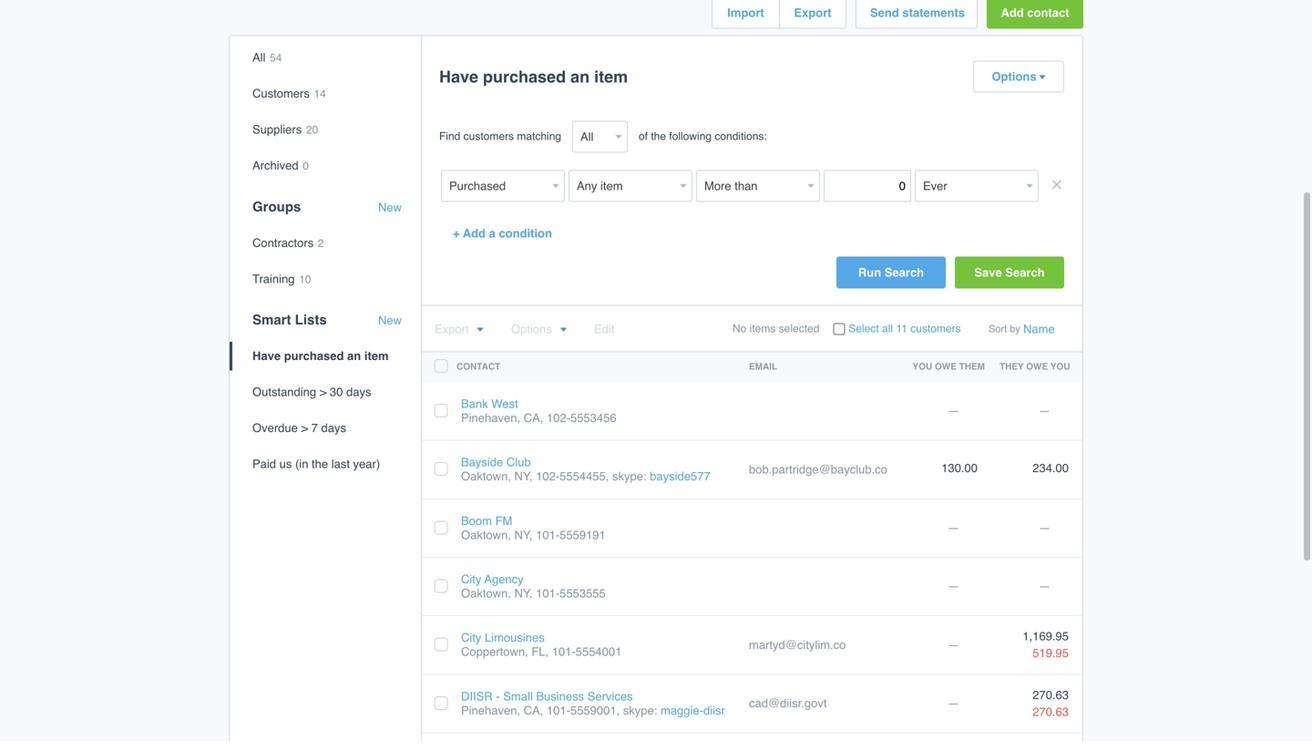 Task type: locate. For each thing, give the bounding box(es) containing it.
contact
[[1028, 6, 1070, 19]]

1 vertical spatial export
[[435, 322, 469, 336]]

city inside city agency oaktown, ny, 101-5553555
[[461, 572, 482, 586]]

2 vertical spatial oaktown,
[[461, 587, 511, 600]]

101- up city agency oaktown, ny, 101-5553555
[[536, 528, 560, 542]]

1 vertical spatial ca,
[[524, 704, 544, 717]]

1 new link from the top
[[378, 200, 402, 215]]

+ add a condition
[[453, 226, 552, 240]]

add left contact
[[1001, 6, 1024, 19]]

1 horizontal spatial options
[[992, 70, 1037, 83]]

no
[[733, 322, 747, 335]]

smart
[[252, 312, 291, 328]]

search inside button
[[1006, 266, 1045, 279]]

you owe them
[[913, 361, 985, 372]]

search for run search
[[885, 266, 924, 279]]

2 vertical spatial ny,
[[515, 587, 533, 600]]

customers right 11
[[911, 322, 961, 335]]

days
[[346, 385, 371, 399], [321, 421, 346, 435]]

2 ca, from the top
[[524, 704, 544, 717]]

export button right import button
[[780, 0, 846, 28]]

1 vertical spatial skype:
[[623, 704, 658, 717]]

1 vertical spatial options button
[[511, 322, 567, 336]]

ca, down diisr - small business services link
[[524, 704, 544, 717]]

skype: inside bayside club oaktown, ny, 102-5554455, skype: bayside577
[[613, 470, 647, 483]]

101- for 5559191
[[536, 528, 560, 542]]

1 vertical spatial city
[[461, 631, 482, 645]]

> left 30
[[320, 385, 327, 399]]

send statements button
[[857, 0, 977, 28]]

owe right they
[[1027, 361, 1048, 372]]

import
[[728, 6, 765, 19]]

0 vertical spatial new link
[[378, 200, 402, 215]]

export up contact
[[435, 322, 469, 336]]

0 vertical spatial >
[[320, 385, 327, 399]]

102- for 5554455,
[[536, 470, 560, 483]]

270.63 270.63
[[1033, 688, 1069, 719]]

days right 7
[[321, 421, 346, 435]]

1 pinehaven, from the top
[[461, 411, 521, 425]]

0 vertical spatial skype:
[[613, 470, 647, 483]]

0 vertical spatial the
[[651, 130, 666, 143]]

1 horizontal spatial an
[[571, 67, 590, 86]]

102- up bayside club oaktown, ny, 102-5554455, skype: bayside577
[[547, 411, 571, 425]]

oaktown, for boom
[[461, 528, 511, 542]]

102- inside bayside club oaktown, ny, 102-5554455, skype: bayside577
[[536, 470, 560, 483]]

new for smart lists
[[378, 314, 402, 327]]

0 vertical spatial item
[[594, 67, 628, 86]]

search right run
[[885, 266, 924, 279]]

1 horizontal spatial export button
[[780, 0, 846, 28]]

oaktown,
[[461, 470, 511, 483], [461, 528, 511, 542], [461, 587, 511, 600]]

the right of
[[651, 130, 666, 143]]

purchased up matching
[[483, 67, 566, 86]]

1 vertical spatial the
[[312, 457, 328, 471]]

1 horizontal spatial search
[[1006, 266, 1045, 279]]

3 ny, from the top
[[515, 587, 533, 600]]

1 vertical spatial new link
[[378, 314, 402, 328]]

0 vertical spatial purchased
[[483, 67, 566, 86]]

customers right find
[[464, 130, 514, 143]]

skype: down services
[[623, 704, 658, 717]]

None text field
[[441, 170, 549, 202]]

agency
[[485, 572, 524, 586]]

101- inside city agency oaktown, ny, 101-5553555
[[536, 587, 560, 600]]

0 horizontal spatial item
[[364, 349, 389, 363]]

3 oaktown, from the top
[[461, 587, 511, 600]]

have purchased an item
[[439, 67, 628, 86], [252, 349, 389, 363]]

1 horizontal spatial options button
[[974, 61, 1064, 91]]

you down select all 11 customers
[[913, 361, 933, 372]]

pinehaven, down the -
[[461, 704, 521, 717]]

102-
[[547, 411, 571, 425], [536, 470, 560, 483]]

102- up boom fm oaktown, ny, 101-5559191
[[536, 470, 560, 483]]

save search
[[975, 266, 1045, 279]]

0 horizontal spatial add
[[463, 226, 486, 240]]

el image down add contact button
[[1039, 74, 1046, 81]]

2 oaktown, from the top
[[461, 528, 511, 542]]

following
[[669, 130, 712, 143]]

search inside button
[[885, 266, 924, 279]]

item
[[594, 67, 628, 86], [364, 349, 389, 363]]

2 new from the top
[[378, 314, 402, 327]]

0 horizontal spatial the
[[312, 457, 328, 471]]

ca,
[[524, 411, 544, 425], [524, 704, 544, 717]]

skype: inside diisr - small business services pinehaven, ca, 101-5559001, skype: maggie-diisr
[[623, 704, 658, 717]]

city up coppertown,
[[461, 631, 482, 645]]

0
[[303, 160, 309, 172]]

2 ny, from the top
[[515, 528, 533, 542]]

export right import
[[794, 6, 832, 19]]

paid us (in the last year)
[[252, 457, 380, 471]]

0 vertical spatial ny,
[[515, 470, 533, 483]]

item up outstanding > 30 days
[[364, 349, 389, 363]]

select all 11 customers
[[849, 322, 961, 335]]

pinehaven, down bank west link
[[461, 411, 521, 425]]

options for of the following conditions:
[[992, 70, 1037, 83]]

0 vertical spatial have
[[439, 67, 479, 86]]

coppertown,
[[461, 645, 528, 659]]

have purchased an item up outstanding > 30 days
[[252, 349, 389, 363]]

0 horizontal spatial customers
[[464, 130, 514, 143]]

1 vertical spatial customers
[[911, 322, 961, 335]]

have purchased an item up matching
[[439, 67, 628, 86]]

0 vertical spatial export button
[[780, 0, 846, 28]]

0 vertical spatial el image
[[1039, 74, 1046, 81]]

1 city from the top
[[461, 572, 482, 586]]

20
[[306, 124, 318, 136]]

None text field
[[569, 170, 676, 202], [696, 170, 804, 202], [824, 170, 912, 202], [915, 170, 1023, 202], [569, 170, 676, 202], [696, 170, 804, 202], [824, 170, 912, 202], [915, 170, 1023, 202]]

ca, inside diisr - small business services pinehaven, ca, 101-5559001, skype: maggie-diisr
[[524, 704, 544, 717]]

101- for 5554001
[[552, 645, 576, 659]]

export button
[[780, 0, 846, 28], [435, 322, 484, 336]]

2 city from the top
[[461, 631, 482, 645]]

city for city agency
[[461, 572, 482, 586]]

101- up city limousines coppertown, fl, 101-5554001
[[536, 587, 560, 600]]

0 vertical spatial an
[[571, 67, 590, 86]]

1 vertical spatial purchased
[[284, 349, 344, 363]]

you down name button
[[1051, 361, 1071, 372]]

1 horizontal spatial you
[[1051, 361, 1071, 372]]

1 horizontal spatial item
[[594, 67, 628, 86]]

send statements
[[871, 6, 965, 19]]

0 vertical spatial ca,
[[524, 411, 544, 425]]

1 oaktown, from the top
[[461, 470, 511, 483]]

0 vertical spatial have purchased an item
[[439, 67, 628, 86]]

ny, inside city agency oaktown, ny, 101-5553555
[[515, 587, 533, 600]]

1 vertical spatial have purchased an item
[[252, 349, 389, 363]]

el image for export
[[476, 327, 484, 333]]

ny, down agency
[[515, 587, 533, 600]]

1 270.63 from the top
[[1033, 688, 1069, 702]]

0 vertical spatial add
[[1001, 6, 1024, 19]]

0 vertical spatial days
[[346, 385, 371, 399]]

oaktown, inside city agency oaktown, ny, 101-5553555
[[461, 587, 511, 600]]

0 horizontal spatial purchased
[[284, 349, 344, 363]]

0 vertical spatial oaktown,
[[461, 470, 511, 483]]

export button up contact
[[435, 322, 484, 336]]

10
[[299, 273, 311, 286]]

owe
[[935, 361, 957, 372], [1027, 361, 1048, 372]]

1 ny, from the top
[[515, 470, 533, 483]]

ny, inside bayside club oaktown, ny, 102-5554455, skype: bayside577
[[515, 470, 533, 483]]

ny,
[[515, 470, 533, 483], [515, 528, 533, 542], [515, 587, 533, 600]]

2 pinehaven, from the top
[[461, 704, 521, 717]]

101- inside boom fm oaktown, ny, 101-5559191
[[536, 528, 560, 542]]

new link
[[378, 200, 402, 215], [378, 314, 402, 328]]

oaktown, inside boom fm oaktown, ny, 101-5559191
[[461, 528, 511, 542]]

bank west link
[[461, 397, 518, 411]]

0 vertical spatial options button
[[974, 61, 1064, 91]]

0 horizontal spatial export
[[435, 322, 469, 336]]

1 vertical spatial days
[[321, 421, 346, 435]]

statements
[[903, 6, 965, 19]]

owe left them
[[935, 361, 957, 372]]

2 you from the left
[[1051, 361, 1071, 372]]

101- right fl,
[[552, 645, 576, 659]]

owe for you
[[935, 361, 957, 372]]

None checkbox
[[833, 323, 845, 335]]

an up the all text box
[[571, 67, 590, 86]]

add right the +
[[463, 226, 486, 240]]

skype:
[[613, 470, 647, 483], [623, 704, 658, 717]]

pinehaven, inside bank west pinehaven, ca, 102-5553456
[[461, 411, 521, 425]]

1 search from the left
[[885, 266, 924, 279]]

0 vertical spatial 270.63
[[1033, 688, 1069, 702]]

1 owe from the left
[[935, 361, 957, 372]]

add contact
[[1001, 6, 1070, 19]]

1 vertical spatial new
[[378, 314, 402, 327]]

1 vertical spatial item
[[364, 349, 389, 363]]

west
[[492, 397, 518, 411]]

name button
[[1024, 322, 1055, 336]]

search for save search
[[1006, 266, 1045, 279]]

1 vertical spatial options
[[511, 322, 552, 336]]

> for outstanding
[[320, 385, 327, 399]]

1 horizontal spatial >
[[320, 385, 327, 399]]

ny, for fm
[[515, 528, 533, 542]]

101- for 5553555
[[536, 587, 560, 600]]

0 horizontal spatial have purchased an item
[[252, 349, 389, 363]]

select
[[849, 322, 879, 335]]

el image for options
[[1039, 74, 1046, 81]]

1 vertical spatial oaktown,
[[461, 528, 511, 542]]

101-
[[536, 528, 560, 542], [536, 587, 560, 600], [552, 645, 576, 659], [547, 704, 571, 717]]

ca, up club on the bottom left of the page
[[524, 411, 544, 425]]

102- inside bank west pinehaven, ca, 102-5553456
[[547, 411, 571, 425]]

101- inside city limousines coppertown, fl, 101-5554001
[[552, 645, 576, 659]]

0 vertical spatial 102-
[[547, 411, 571, 425]]

edit
[[594, 322, 615, 336]]

0 horizontal spatial >
[[301, 421, 308, 435]]

5553555
[[560, 587, 606, 600]]

1 new from the top
[[378, 200, 402, 214]]

have down smart
[[252, 349, 281, 363]]

(in
[[295, 457, 308, 471]]

2 new link from the top
[[378, 314, 402, 328]]

0 horizontal spatial options button
[[511, 322, 567, 336]]

0 vertical spatial city
[[461, 572, 482, 586]]

oaktown, down city agency link
[[461, 587, 511, 600]]

101- inside diisr - small business services pinehaven, ca, 101-5559001, skype: maggie-diisr
[[547, 704, 571, 717]]

1 horizontal spatial add
[[1001, 6, 1024, 19]]

them
[[960, 361, 985, 372]]

oaktown, inside bayside club oaktown, ny, 102-5554455, skype: bayside577
[[461, 470, 511, 483]]

city left agency
[[461, 572, 482, 586]]

0 vertical spatial customers
[[464, 130, 514, 143]]

diisr - small business services link
[[461, 689, 633, 703]]

30
[[330, 385, 343, 399]]

1 horizontal spatial el image
[[1039, 74, 1046, 81]]

customers
[[252, 87, 310, 100]]

1 vertical spatial 102-
[[536, 470, 560, 483]]

0 horizontal spatial export button
[[435, 322, 484, 336]]

customers
[[464, 130, 514, 143], [911, 322, 961, 335]]

5559191
[[560, 528, 606, 542]]

1 horizontal spatial export
[[794, 6, 832, 19]]

purchased up outstanding > 30 days
[[284, 349, 344, 363]]

1 vertical spatial have
[[252, 349, 281, 363]]

all
[[252, 50, 266, 64]]

> left 7
[[301, 421, 308, 435]]

days right 30
[[346, 385, 371, 399]]

city for city limousines
[[461, 631, 482, 645]]

1 vertical spatial pinehaven,
[[461, 704, 521, 717]]

0 horizontal spatial have
[[252, 349, 281, 363]]

1 vertical spatial 270.63
[[1033, 705, 1069, 719]]

oaktown, down bayside
[[461, 470, 511, 483]]

options for email
[[511, 322, 552, 336]]

1 vertical spatial add
[[463, 226, 486, 240]]

condition
[[499, 226, 552, 240]]

new for groups
[[378, 200, 402, 214]]

ny, up agency
[[515, 528, 533, 542]]

0 vertical spatial options
[[992, 70, 1037, 83]]

save
[[975, 266, 1002, 279]]

search right save at the right
[[1006, 266, 1045, 279]]

1 vertical spatial >
[[301, 421, 308, 435]]

0 horizontal spatial you
[[913, 361, 933, 372]]

purchased
[[483, 67, 566, 86], [284, 349, 344, 363]]

0 horizontal spatial owe
[[935, 361, 957, 372]]

bayside club oaktown, ny, 102-5554455, skype: bayside577
[[461, 455, 711, 483]]

you
[[913, 361, 933, 372], [1051, 361, 1071, 372]]

an up outstanding > 30 days
[[347, 349, 361, 363]]

1 vertical spatial an
[[347, 349, 361, 363]]

the right the (in
[[312, 457, 328, 471]]

new
[[378, 200, 402, 214], [378, 314, 402, 327]]

training
[[252, 272, 295, 286]]

city inside city limousines coppertown, fl, 101-5554001
[[461, 631, 482, 645]]

options down add contact button
[[992, 70, 1037, 83]]

0 horizontal spatial el image
[[476, 327, 484, 333]]

>
[[320, 385, 327, 399], [301, 421, 308, 435]]

101- down "business"
[[547, 704, 571, 717]]

options button left edit button
[[511, 322, 567, 336]]

options left el icon
[[511, 322, 552, 336]]

skype: right 5554455,
[[613, 470, 647, 483]]

ny, down club on the bottom left of the page
[[515, 470, 533, 483]]

1 vertical spatial el image
[[476, 327, 484, 333]]

item up the all text box
[[594, 67, 628, 86]]

1 vertical spatial ny,
[[515, 528, 533, 542]]

options button
[[974, 61, 1064, 91], [511, 322, 567, 336]]

1 horizontal spatial customers
[[911, 322, 961, 335]]

1 horizontal spatial purchased
[[483, 67, 566, 86]]

city agency link
[[461, 572, 524, 586]]

el image up contact
[[476, 327, 484, 333]]

0 vertical spatial pinehaven,
[[461, 411, 521, 425]]

1 ca, from the top
[[524, 411, 544, 425]]

1 horizontal spatial owe
[[1027, 361, 1048, 372]]

0 horizontal spatial search
[[885, 266, 924, 279]]

archived
[[252, 159, 299, 172]]

ny, inside boom fm oaktown, ny, 101-5559191
[[515, 528, 533, 542]]

0 horizontal spatial options
[[511, 322, 552, 336]]

have
[[439, 67, 479, 86], [252, 349, 281, 363]]

run
[[859, 266, 882, 279]]

oaktown, down boom fm link
[[461, 528, 511, 542]]

130.00
[[942, 461, 978, 475]]

ny, for club
[[515, 470, 533, 483]]

2 search from the left
[[1006, 266, 1045, 279]]

14
[[314, 87, 326, 100]]

have up find
[[439, 67, 479, 86]]

> for overdue
[[301, 421, 308, 435]]

0 vertical spatial new
[[378, 200, 402, 214]]

options button down add contact button
[[974, 61, 1064, 91]]

2 owe from the left
[[1027, 361, 1048, 372]]

el image
[[1039, 74, 1046, 81], [476, 327, 484, 333]]

of the following conditions:
[[639, 130, 767, 143]]



Task type: describe. For each thing, give the bounding box(es) containing it.
run search
[[859, 266, 924, 279]]

suppliers 20
[[252, 123, 318, 136]]

fm
[[495, 514, 513, 528]]

5554455,
[[560, 470, 609, 483]]

business
[[536, 689, 584, 703]]

edit button
[[594, 322, 615, 336]]

us
[[280, 457, 292, 471]]

1,169.95
[[1023, 630, 1069, 643]]

import button
[[713, 0, 779, 28]]

save search button
[[955, 256, 1065, 288]]

bob.partridge@bayclub.co
[[749, 462, 888, 476]]

new link for groups
[[378, 200, 402, 215]]

paid
[[252, 457, 276, 471]]

city agency oaktown, ny, 101-5553555
[[461, 572, 606, 600]]

diisr
[[461, 689, 493, 703]]

last
[[332, 457, 350, 471]]

selected
[[779, 322, 820, 335]]

234.00
[[1033, 461, 1069, 475]]

days for overdue > 7 days
[[321, 421, 346, 435]]

archived 0
[[252, 159, 309, 172]]

1 horizontal spatial have purchased an item
[[439, 67, 628, 86]]

smart lists
[[252, 312, 327, 328]]

pinehaven, inside diisr - small business services pinehaven, ca, 101-5559001, skype: maggie-diisr
[[461, 704, 521, 717]]

ca, inside bank west pinehaven, ca, 102-5553456
[[524, 411, 544, 425]]

2 270.63 from the top
[[1033, 705, 1069, 719]]

find customers matching
[[439, 130, 562, 143]]

all
[[882, 322, 893, 335]]

1 horizontal spatial have
[[439, 67, 479, 86]]

ny, for agency
[[515, 587, 533, 600]]

519.95
[[1033, 646, 1069, 660]]

all 54
[[252, 50, 282, 64]]

5553456
[[571, 411, 617, 425]]

limousines
[[485, 631, 545, 645]]

1 vertical spatial export button
[[435, 322, 484, 336]]

boom
[[461, 514, 492, 528]]

customers 14
[[252, 87, 326, 100]]

2
[[318, 237, 324, 250]]

contractors 2
[[252, 236, 324, 250]]

city limousines link
[[461, 631, 545, 645]]

of
[[639, 130, 648, 143]]

102- for 5553456
[[547, 411, 571, 425]]

fl,
[[532, 645, 549, 659]]

5554001
[[576, 645, 622, 659]]

maggie-diisr link
[[661, 704, 725, 717]]

a
[[489, 226, 496, 240]]

no items selected
[[733, 322, 820, 335]]

-
[[496, 689, 500, 703]]

bayside club link
[[461, 455, 531, 469]]

outstanding
[[252, 385, 316, 399]]

+
[[453, 226, 460, 240]]

days for outstanding > 30 days
[[346, 385, 371, 399]]

overdue
[[252, 421, 298, 435]]

options button for email
[[511, 322, 567, 336]]

+ add a condition button
[[439, 217, 566, 249]]

el image
[[560, 327, 567, 333]]

0 vertical spatial export
[[794, 6, 832, 19]]

11
[[896, 322, 908, 335]]

diisr - small business services pinehaven, ca, 101-5559001, skype: maggie-diisr
[[461, 689, 725, 717]]

overdue > 7 days
[[252, 421, 346, 435]]

sort by name
[[989, 322, 1055, 336]]

boom fm oaktown, ny, 101-5559191
[[461, 514, 606, 542]]

suppliers
[[252, 123, 302, 136]]

by
[[1010, 323, 1021, 334]]

items
[[750, 322, 776, 335]]

1 horizontal spatial the
[[651, 130, 666, 143]]

contractors
[[252, 236, 314, 250]]

name
[[1024, 322, 1055, 336]]

they
[[1000, 361, 1024, 372]]

sort
[[989, 323, 1007, 334]]

training 10
[[252, 272, 311, 286]]

bayside577 link
[[650, 470, 711, 483]]

0 horizontal spatial an
[[347, 349, 361, 363]]

add contact button
[[987, 0, 1084, 29]]

city limousines coppertown, fl, 101-5554001
[[461, 631, 622, 659]]

send
[[871, 6, 900, 19]]

conditions:
[[715, 130, 767, 143]]

bayside577
[[650, 470, 711, 483]]

new link for smart lists
[[378, 314, 402, 328]]

oaktown, for bayside
[[461, 470, 511, 483]]

54
[[270, 51, 282, 64]]

1 you from the left
[[913, 361, 933, 372]]

year)
[[353, 457, 380, 471]]

All text field
[[572, 121, 612, 153]]

martyd@citylim.co
[[749, 638, 846, 652]]

oaktown, for city
[[461, 587, 511, 600]]

5559001,
[[571, 704, 620, 717]]

contact
[[457, 361, 501, 372]]

options button for of the following conditions:
[[974, 61, 1064, 91]]

maggie-
[[661, 704, 704, 717]]

they owe you
[[1000, 361, 1071, 372]]

diisr
[[704, 704, 725, 717]]

find
[[439, 130, 461, 143]]

bank west pinehaven, ca, 102-5553456
[[461, 397, 617, 425]]

owe for they
[[1027, 361, 1048, 372]]



Task type: vqa. For each thing, say whether or not it's contained in the screenshot.


